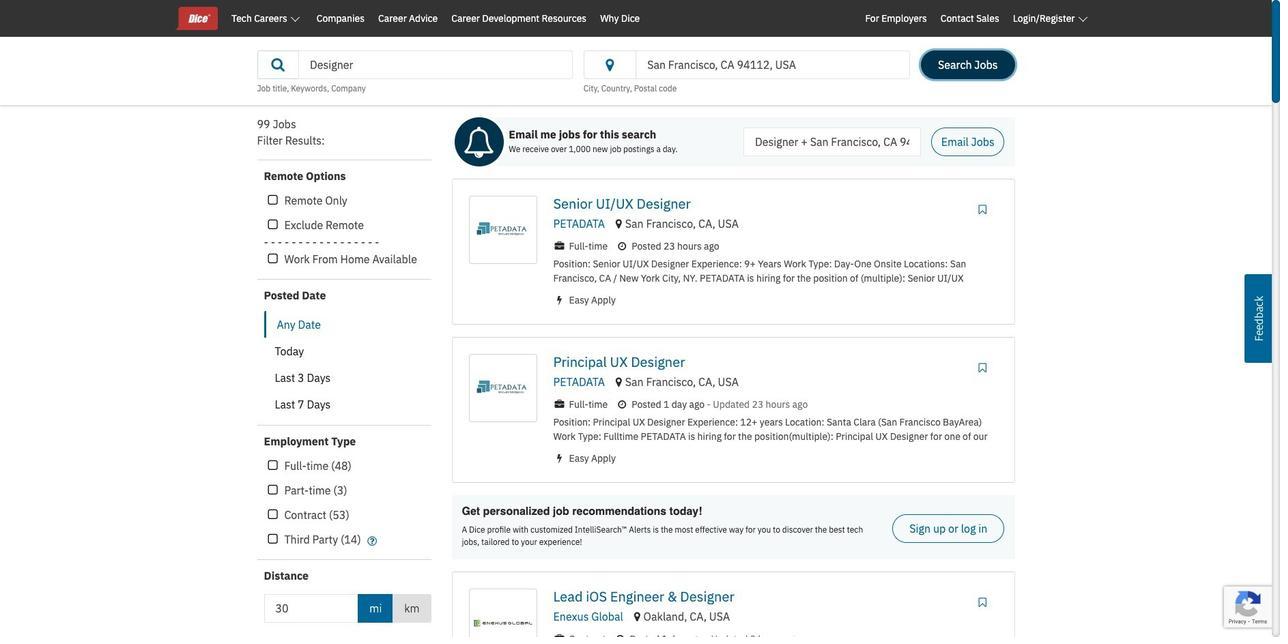 Task type: describe. For each thing, give the bounding box(es) containing it.
map marker image for enexus global company logo
[[634, 612, 640, 623]]

Filter Search Results by Work From Home Available button
[[264, 251, 282, 268]]

petadata company logo image for save job: principal ux designer icon
[[472, 358, 534, 419]]

'Distance From' number field
[[264, 595, 359, 623]]

filter search results by exclude remote image
[[268, 219, 278, 231]]

Search Term search field
[[298, 51, 573, 79]]

Filter Search Results by Contract button
[[264, 507, 282, 524]]

Filter Search Results by Third Party button
[[264, 531, 282, 549]]

filter search results by third party image
[[268, 534, 278, 546]]

filter search results by work from home available image
[[268, 253, 278, 266]]

0 horizontal spatial fw image
[[365, 536, 379, 547]]

use current location image
[[601, 60, 619, 71]]

1 vertical spatial fw image
[[553, 454, 566, 464]]

Label your search text field
[[744, 128, 921, 156]]

map marker image
[[616, 377, 622, 388]]

Filter Search Results by Exclude Remote button
[[264, 216, 282, 234]]



Task type: locate. For each thing, give the bounding box(es) containing it.
lg image
[[269, 59, 287, 70]]

petadata company logo image for save job: senior ui/ux designer image
[[472, 199, 534, 261]]

map marker image
[[616, 219, 622, 229], [634, 612, 640, 623]]

filter search results by remote only image
[[268, 195, 278, 207]]

1 horizontal spatial fw image
[[553, 454, 566, 464]]

heading
[[257, 132, 431, 149]]

Filter Search Results by Full-time button
[[264, 458, 282, 475]]

0 vertical spatial fw image
[[616, 400, 628, 410]]

0 vertical spatial map marker image
[[616, 219, 622, 229]]

fw image
[[616, 400, 628, 410], [553, 454, 566, 464], [365, 536, 379, 547]]

Search Location search field
[[636, 51, 910, 79]]

save job: principal ux designer image
[[976, 363, 990, 374]]

map marker image for petadata company logo related to save job: senior ui/ux designer image
[[616, 219, 622, 229]]

2 petadata company logo image from the top
[[472, 358, 534, 419]]

fw image
[[553, 242, 566, 251], [616, 242, 628, 251], [553, 296, 566, 305], [553, 400, 566, 410], [553, 635, 566, 638], [614, 635, 626, 638]]

Filter Search Results by Part-time button
[[264, 482, 282, 500]]

filter search results by part-time image
[[268, 485, 278, 497]]

2 vertical spatial fw image
[[365, 536, 379, 547]]

petadata company logo image
[[472, 199, 534, 261], [472, 358, 534, 419]]

None button
[[264, 311, 421, 339], [264, 338, 421, 365], [264, 365, 421, 392], [264, 391, 421, 419], [264, 311, 421, 339], [264, 338, 421, 365], [264, 365, 421, 392], [264, 391, 421, 419]]

filter search results by full-time image
[[268, 460, 278, 473]]

filter search results by contract image
[[268, 509, 278, 522]]

1 horizontal spatial map marker image
[[634, 612, 640, 623]]

0 vertical spatial petadata company logo image
[[472, 199, 534, 261]]

1 petadata company logo image from the top
[[472, 199, 534, 261]]

2 horizontal spatial fw image
[[616, 400, 628, 410]]

enexus global company logo image
[[472, 593, 534, 638]]

0 horizontal spatial map marker image
[[616, 219, 622, 229]]

1 vertical spatial petadata company logo image
[[472, 358, 534, 419]]

save job: senior ui/ux designer image
[[976, 204, 990, 215]]

save job: lead ios engineer & designer image
[[976, 598, 990, 609]]

1 vertical spatial map marker image
[[634, 612, 640, 623]]

group
[[264, 192, 431, 268]]

Filter Search Results by Remote Only button
[[264, 192, 282, 210]]

option group
[[264, 311, 421, 419]]



Task type: vqa. For each thing, say whether or not it's contained in the screenshot.
text box
no



